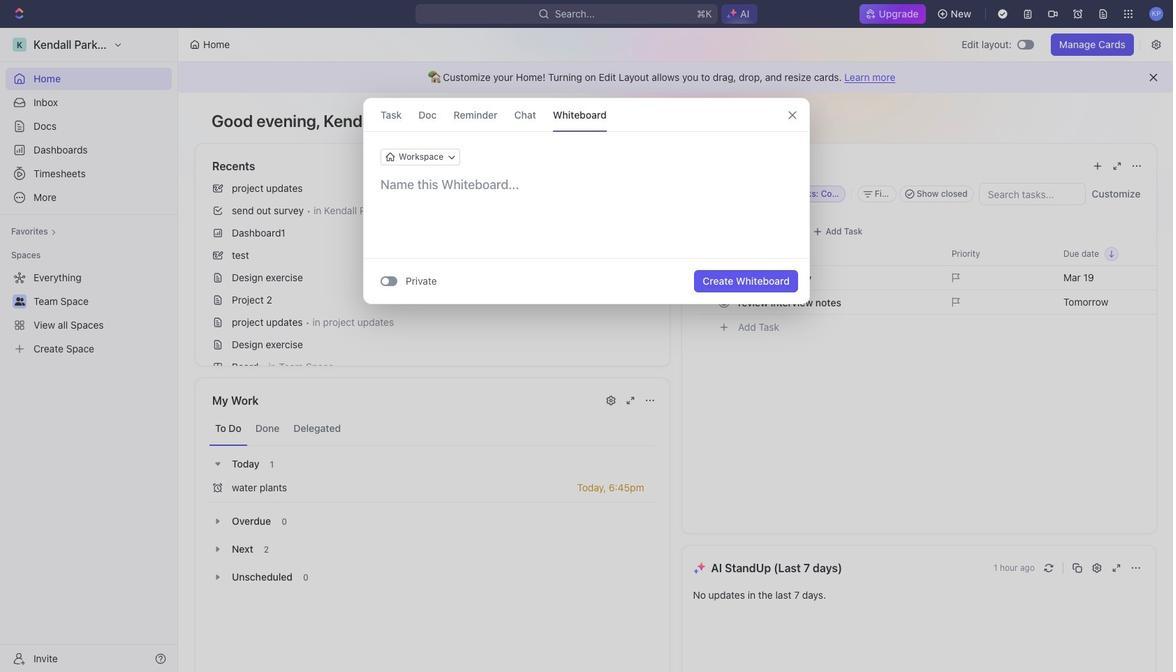 Task type: locate. For each thing, give the bounding box(es) containing it.
dialog
[[363, 98, 811, 305]]

tab list
[[210, 412, 656, 446]]

alert
[[178, 62, 1174, 93]]

tree
[[6, 267, 172, 361]]

Search tasks... text field
[[980, 184, 1085, 205]]



Task type: describe. For each thing, give the bounding box(es) containing it.
tree inside 'sidebar' navigation
[[6, 267, 172, 361]]

Name this Whiteboard... field
[[364, 177, 810, 194]]

sidebar navigation
[[0, 28, 178, 673]]



Task type: vqa. For each thing, say whether or not it's contained in the screenshot.
dialog
yes



